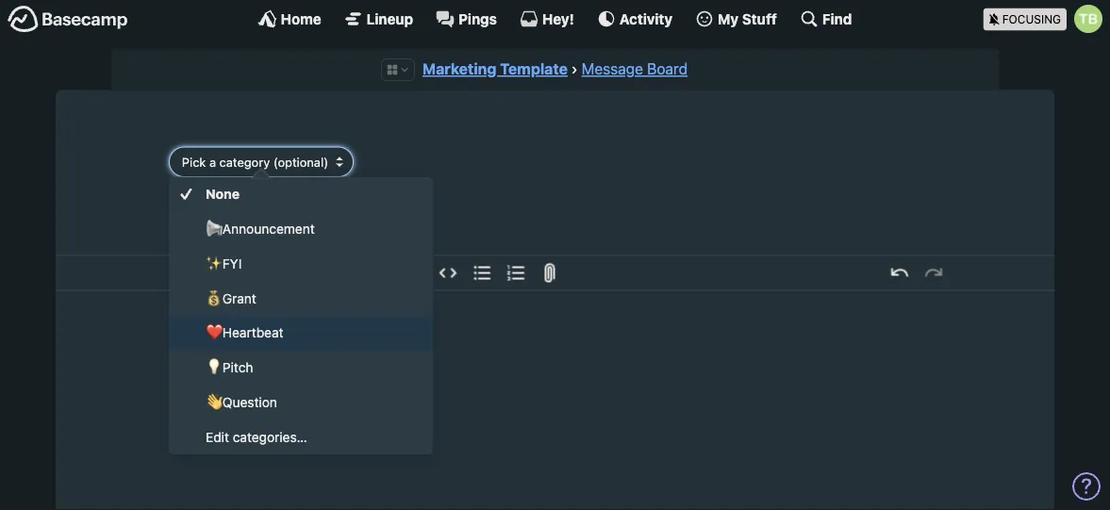 Task type: vqa. For each thing, say whether or not it's contained in the screenshot.
HEY! POPUP BUTTON
yes



Task type: describe. For each thing, give the bounding box(es) containing it.
home
[[281, 10, 321, 27]]

find
[[823, 10, 852, 27]]

✨
[[206, 256, 219, 271]]

pick
[[182, 155, 206, 169]]

❤️
[[206, 325, 219, 341]]

💰 grant
[[206, 290, 257, 306]]

lineup link
[[344, 9, 413, 28]]

main element
[[0, 0, 1111, 37]]

edit categories…
[[206, 429, 307, 445]]

categories…
[[233, 429, 307, 445]]

tim burton image
[[1075, 5, 1103, 33]]

my
[[718, 10, 739, 27]]

pick a category (optional)
[[182, 155, 328, 169]]

marketing template link
[[423, 60, 568, 78]]

pings button
[[436, 9, 497, 28]]

grant
[[223, 290, 257, 306]]

fyi
[[223, 256, 242, 271]]

focusing
[[1003, 13, 1062, 26]]

announcement
[[223, 221, 315, 237]]

my stuff button
[[695, 9, 777, 28]]

Type a title… text field
[[169, 196, 942, 239]]

marketing template
[[423, 60, 568, 78]]

edit
[[206, 429, 229, 445]]

📢 announcement
[[206, 221, 315, 237]]

question
[[223, 395, 277, 410]]

pick a category (optional) button
[[169, 147, 354, 177]]

›
[[572, 60, 578, 78]]



Task type: locate. For each thing, give the bounding box(es) containing it.
edit categories… link
[[169, 420, 433, 455]]

📢 announcement button
[[169, 212, 433, 246]]

message
[[582, 60, 643, 78]]

Write away… text field
[[112, 291, 998, 510]]

my stuff
[[718, 10, 777, 27]]

board
[[647, 60, 688, 78]]

❤️ heartbeat
[[206, 325, 284, 341]]

💡
[[206, 360, 219, 375]]

template
[[500, 60, 568, 78]]

› message board
[[572, 60, 688, 78]]

a
[[209, 155, 216, 169]]

heartbeat
[[223, 325, 284, 341]]

marketing
[[423, 60, 497, 78]]

👋
[[206, 395, 219, 410]]

💰 grant button
[[169, 281, 433, 316]]

💰
[[206, 290, 219, 306]]

💡 pitch button
[[169, 350, 433, 385]]

(optional)
[[273, 155, 328, 169]]

activity
[[620, 10, 673, 27]]

❤️ heartbeat button
[[169, 316, 433, 350]]

pings
[[459, 10, 497, 27]]

category
[[219, 155, 270, 169]]

✨ fyi
[[206, 256, 242, 271]]

✨ fyi button
[[169, 246, 433, 281]]

pitch
[[223, 360, 253, 375]]

hey!
[[542, 10, 574, 27]]

focusing button
[[984, 0, 1111, 37]]

💡 pitch
[[206, 360, 253, 375]]

thankful
[[169, 322, 240, 344]]

none button
[[169, 177, 433, 212]]

none
[[206, 186, 240, 202]]

message board link
[[582, 60, 688, 78]]

📢
[[206, 221, 219, 237]]

👋 question button
[[169, 385, 433, 420]]

activity link
[[597, 9, 673, 28]]

home link
[[258, 9, 321, 28]]

👋 question
[[206, 395, 277, 410]]

find button
[[800, 9, 852, 28]]

lineup
[[367, 10, 413, 27]]

stuff
[[742, 10, 777, 27]]

hey! button
[[520, 9, 574, 28]]

switch accounts image
[[8, 5, 128, 34]]



